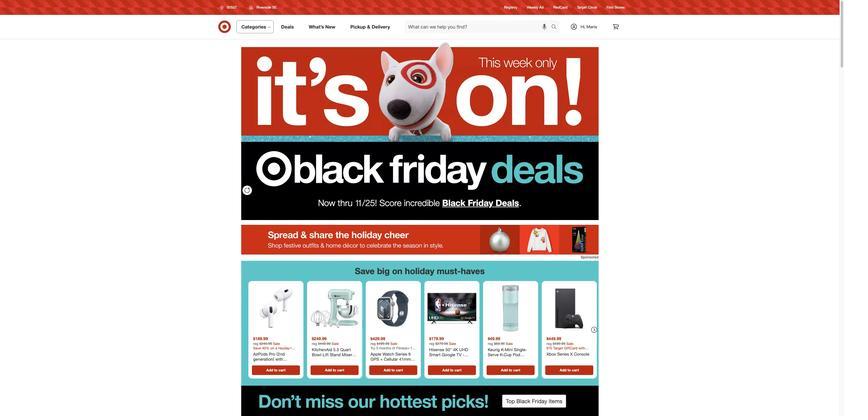 Task type: describe. For each thing, give the bounding box(es) containing it.
- down google
[[445, 358, 447, 363]]

cart for hisense 50" 4k uhd smart google tv - 50a6h4 - special purchase
[[454, 368, 461, 373]]

incredible
[[404, 198, 440, 209]]

1 vertical spatial deals
[[496, 198, 519, 209]]

weekly
[[527, 5, 538, 10]]

reg for $429.99
[[370, 342, 376, 346]]

keurig
[[488, 348, 500, 353]]

0 horizontal spatial deals
[[281, 24, 294, 30]]

$179.99
[[429, 337, 444, 342]]

to for kitchenaid 5.5 quart bowl-lift stand mixer - ksm55 - ice
[[333, 368, 336, 373]]

find
[[607, 5, 613, 10]]

$89.99
[[494, 342, 505, 346]]

add for $49.99
[[501, 368, 508, 373]]

console
[[574, 352, 589, 357]]

registry link
[[504, 5, 517, 10]]

google
[[442, 353, 455, 358]]

top black friday items button
[[502, 395, 566, 408]]

bowl-
[[312, 353, 323, 358]]

sale for $189.99
[[273, 342, 280, 346]]

50a6h4
[[429, 358, 444, 363]]

stores
[[614, 5, 625, 10]]

generation)
[[253, 357, 274, 362]]

sale for $49.99
[[506, 342, 513, 346]]

add for $179.99
[[442, 368, 449, 373]]

reg for $449.99
[[546, 342, 552, 346]]

$189.99
[[253, 337, 268, 342]]

big
[[377, 266, 390, 277]]

1 vertical spatial k-
[[500, 353, 504, 358]]

advertisement region
[[241, 225, 599, 255]]

what's
[[309, 24, 324, 30]]

uhd
[[459, 348, 468, 353]]

maker
[[501, 358, 513, 363]]

92507
[[227, 5, 237, 10]]

lift
[[323, 353, 328, 358]]

$499.99 for $449.99
[[553, 342, 565, 346]]

registry
[[504, 5, 517, 10]]

$179.99 reg $279.99 sale hisense 50" 4k uhd smart google tv - 50a6h4 - special purchase
[[429, 337, 468, 368]]

friday inside "button"
[[532, 399, 547, 405]]

don't miss our hottest picks! image
[[241, 386, 599, 417]]

add for $189.99
[[266, 368, 273, 373]]

maria
[[587, 24, 597, 29]]

reg for $179.99
[[429, 342, 434, 346]]

stand
[[330, 353, 341, 358]]

add for $429.99
[[384, 368, 390, 373]]

3 add to cart from the left
[[384, 368, 403, 373]]

add to cart button for xbox series x console
[[545, 366, 593, 376]]

se
[[272, 5, 277, 10]]

$429.99 reg $499.99 sale
[[370, 337, 397, 346]]

now thru 11 /25! score incredible black friday deals .
[[318, 198, 521, 209]]

(usb‑c)
[[282, 362, 297, 368]]

series
[[557, 352, 569, 357]]

top black friday items
[[506, 399, 562, 405]]

save
[[355, 266, 375, 277]]

add to cart button for keurig k-mini single- serve k-cup pod coffee maker - oasis
[[487, 366, 534, 376]]

- right mixer
[[353, 353, 355, 358]]

kitchenaid 5.5 quart bowl-lift stand mixer - ksm55 - ice image
[[309, 284, 360, 334]]

hi,
[[581, 24, 585, 29]]

add for $449.99
[[560, 368, 566, 373]]

hisense 50" 4k uhd smart google tv - 50a6h4 - special purchase image
[[427, 284, 477, 334]]

airpods pro (2nd generation) with magsafe case (usb‑c) image
[[251, 284, 301, 334]]

black inside "button"
[[516, 399, 530, 405]]

to for xbox series x console
[[567, 368, 571, 373]]

on
[[392, 266, 402, 277]]

reg for $249.99
[[312, 342, 317, 346]]

new
[[325, 24, 335, 30]]

$449.99 reg $499.99 sale
[[546, 337, 573, 346]]

carousel region
[[241, 261, 599, 386]]

- left ice in the left bottom of the page
[[326, 358, 328, 363]]

items
[[549, 399, 562, 405]]

thru
[[338, 198, 353, 209]]

pod
[[513, 353, 520, 358]]

sale for $179.99
[[449, 342, 456, 346]]

$499.99 for $429.99
[[377, 342, 389, 346]]

haves
[[461, 266, 485, 277]]

delivery
[[372, 24, 390, 30]]

cart for airpods pro (2nd generation) with magsafe case (usb‑c)
[[278, 368, 285, 373]]

ksm55
[[312, 358, 325, 363]]

sale for $429.99
[[390, 342, 397, 346]]

50"
[[445, 348, 452, 353]]

pickup & delivery link
[[345, 20, 397, 33]]

circle
[[588, 5, 597, 10]]

ad
[[539, 5, 544, 10]]

holiday
[[405, 266, 434, 277]]

(2nd
[[276, 352, 285, 357]]

riverside
[[256, 5, 271, 10]]

what's new link
[[304, 20, 343, 33]]

tv
[[456, 353, 461, 358]]

- right tv
[[463, 353, 464, 358]]

$249.99 inside the $249.99 reg $449.99 sale kitchenaid 5.5 quart bowl-lift stand mixer - ksm55 - ice
[[312, 337, 326, 342]]

$249.99 reg $449.99 sale kitchenaid 5.5 quart bowl-lift stand mixer - ksm55 - ice
[[312, 337, 355, 363]]

add for $249.99
[[325, 368, 332, 373]]

0 vertical spatial k-
[[501, 348, 505, 353]]

target circle
[[577, 5, 597, 10]]

weekly ad
[[527, 5, 544, 10]]

add to cart for airpods pro (2nd generation) with magsafe case (usb‑c)
[[266, 368, 285, 373]]

pickup & delivery
[[350, 24, 390, 30]]

what's new
[[309, 24, 335, 30]]

quart
[[340, 348, 351, 353]]

add to cart for keurig k-mini single- serve k-cup pod coffee maker - oasis
[[501, 368, 520, 373]]

oasis
[[517, 358, 527, 363]]

categories
[[241, 24, 266, 30]]

top black friday items link
[[241, 386, 599, 417]]

cart for keurig k-mini single- serve k-cup pod coffee maker - oasis
[[513, 368, 520, 373]]

redcard
[[553, 5, 568, 10]]

$429.99
[[370, 337, 385, 342]]

add to cart button for kitchenaid 5.5 quart bowl-lift stand mixer - ksm55 - ice
[[310, 366, 358, 376]]

$49.99 reg $89.99 sale keurig k-mini single- serve k-cup pod coffee maker - oasis
[[488, 337, 527, 363]]



Task type: locate. For each thing, give the bounding box(es) containing it.
cart for xbox series x console
[[572, 368, 579, 373]]

save big on holiday must-haves
[[355, 266, 485, 277]]

target
[[577, 5, 587, 10]]

5 add from the left
[[501, 368, 508, 373]]

serve
[[488, 353, 499, 358]]

1 horizontal spatial black
[[516, 399, 530, 405]]

smart
[[429, 353, 440, 358]]

reg down $179.99
[[429, 342, 434, 346]]

&
[[367, 24, 370, 30]]

3 add from the left
[[384, 368, 390, 373]]

score
[[379, 198, 402, 209]]

purchase
[[429, 363, 447, 368]]

0 horizontal spatial $449.99
[[318, 342, 331, 346]]

2 to from the left
[[333, 368, 336, 373]]

riverside se button
[[245, 2, 281, 13]]

kitchenaid
[[312, 348, 332, 353]]

keurig k-mini single-serve k-cup pod coffee maker - oasis image
[[485, 284, 536, 334]]

1 add to cart button from the left
[[252, 366, 300, 376]]

5 cart from the left
[[513, 368, 520, 373]]

- down the pod
[[514, 358, 516, 363]]

$189.99 reg $249.99 sale
[[253, 337, 280, 346]]

$499.99 down $429.99
[[377, 342, 389, 346]]

apple watch series 9 gps + cellular 41mm silver aluminum case with storm blue sport band - m/l image
[[368, 284, 418, 334]]

5 sale from the left
[[506, 342, 513, 346]]

3 add to cart button from the left
[[369, 366, 417, 376]]

$249.99
[[312, 337, 326, 342], [259, 342, 272, 346]]

2 $499.99 from the left
[[553, 342, 565, 346]]

$249.99 up kitchenaid at left
[[312, 337, 326, 342]]

3 cart from the left
[[396, 368, 403, 373]]

search button
[[549, 20, 563, 35]]

reg
[[253, 342, 258, 346], [312, 342, 317, 346], [370, 342, 376, 346], [429, 342, 434, 346], [488, 342, 493, 346], [546, 342, 552, 346]]

$449.99 up kitchenaid at left
[[318, 342, 331, 346]]

6 add from the left
[[560, 368, 566, 373]]

reg inside $179.99 reg $279.99 sale hisense 50" 4k uhd smart google tv - 50a6h4 - special purchase
[[429, 342, 434, 346]]

$499.99 up series
[[553, 342, 565, 346]]

sale inside '$429.99 reg $499.99 sale'
[[390, 342, 397, 346]]

1 sale from the left
[[273, 342, 280, 346]]

case
[[271, 362, 280, 368]]

1 horizontal spatial friday
[[532, 399, 547, 405]]

1 cart from the left
[[278, 368, 285, 373]]

5 reg from the left
[[488, 342, 493, 346]]

1 to from the left
[[274, 368, 277, 373]]

$49.99
[[488, 337, 500, 342]]

sponsored
[[581, 255, 599, 260]]

1 horizontal spatial $499.99
[[553, 342, 565, 346]]

2 sale from the left
[[332, 342, 339, 346]]

this week only it's on! target black friday deals image
[[241, 39, 599, 197]]

$449.99 up xbox
[[546, 337, 561, 342]]

target circle link
[[577, 5, 597, 10]]

0 vertical spatial friday
[[468, 198, 493, 209]]

1 horizontal spatial $249.99
[[312, 337, 326, 342]]

reg down $429.99
[[370, 342, 376, 346]]

add to cart for hisense 50" 4k uhd smart google tv - 50a6h4 - special purchase
[[442, 368, 461, 373]]

6 to from the left
[[567, 368, 571, 373]]

xbox series x console
[[546, 352, 589, 357]]

sale inside $179.99 reg $279.99 sale hisense 50" 4k uhd smart google tv - 50a6h4 - special purchase
[[449, 342, 456, 346]]

deals link
[[276, 20, 301, 33]]

add to cart for xbox series x console
[[560, 368, 579, 373]]

search
[[549, 24, 563, 30]]

k-
[[501, 348, 505, 353], [500, 353, 504, 358]]

5 add to cart button from the left
[[487, 366, 534, 376]]

-
[[353, 353, 355, 358], [463, 353, 464, 358], [326, 358, 328, 363], [445, 358, 447, 363], [514, 358, 516, 363]]

to for keurig k-mini single- serve k-cup pod coffee maker - oasis
[[509, 368, 512, 373]]

hisense
[[429, 348, 444, 353]]

special
[[448, 358, 462, 363]]

reg inside the $249.99 reg $449.99 sale kitchenaid 5.5 quart bowl-lift stand mixer - ksm55 - ice
[[312, 342, 317, 346]]

$499.99 inside $449.99 reg $499.99 sale
[[553, 342, 565, 346]]

x
[[570, 352, 573, 357]]

mini
[[505, 348, 513, 353]]

single-
[[514, 348, 527, 353]]

1 add from the left
[[266, 368, 273, 373]]

reg for $49.99
[[488, 342, 493, 346]]

add
[[266, 368, 273, 373], [325, 368, 332, 373], [384, 368, 390, 373], [442, 368, 449, 373], [501, 368, 508, 373], [560, 368, 566, 373]]

cup
[[504, 353, 512, 358]]

$449.99 inside the $249.99 reg $449.99 sale kitchenaid 5.5 quart bowl-lift stand mixer - ksm55 - ice
[[318, 342, 331, 346]]

add to cart
[[266, 368, 285, 373], [325, 368, 344, 373], [384, 368, 403, 373], [442, 368, 461, 373], [501, 368, 520, 373], [560, 368, 579, 373]]

1 horizontal spatial deals
[[496, 198, 519, 209]]

0 vertical spatial black
[[442, 198, 465, 209]]

2 cart from the left
[[337, 368, 344, 373]]

2 reg from the left
[[312, 342, 317, 346]]

4k
[[453, 348, 458, 353]]

5 to from the left
[[509, 368, 512, 373]]

reg for $189.99
[[253, 342, 258, 346]]

0 horizontal spatial black
[[442, 198, 465, 209]]

k- up maker at the right
[[500, 353, 504, 358]]

add to cart button for airpods pro (2nd generation) with magsafe case (usb‑c)
[[252, 366, 300, 376]]

add down maker at the right
[[501, 368, 508, 373]]

6 add to cart button from the left
[[545, 366, 593, 376]]

mixer
[[342, 353, 352, 358]]

add to cart button
[[252, 366, 300, 376], [310, 366, 358, 376], [369, 366, 417, 376], [428, 366, 476, 376], [487, 366, 534, 376], [545, 366, 593, 376]]

xbox series x console image
[[544, 284, 594, 334]]

friday
[[468, 198, 493, 209], [532, 399, 547, 405]]

1 $499.99 from the left
[[377, 342, 389, 346]]

sale inside $449.99 reg $499.99 sale
[[566, 342, 573, 346]]

with
[[275, 357, 283, 362]]

6 cart from the left
[[572, 368, 579, 373]]

4 add from the left
[[442, 368, 449, 373]]

0 vertical spatial deals
[[281, 24, 294, 30]]

1 add to cart from the left
[[266, 368, 285, 373]]

sale inside the $249.99 reg $449.99 sale kitchenaid 5.5 quart bowl-lift stand mixer - ksm55 - ice
[[332, 342, 339, 346]]

$449.99 inside $449.99 reg $499.99 sale
[[546, 337, 561, 342]]

6 sale from the left
[[566, 342, 573, 346]]

4 add to cart from the left
[[442, 368, 461, 373]]

hi, maria
[[581, 24, 597, 29]]

2 add to cart button from the left
[[310, 366, 358, 376]]

reg up xbox
[[546, 342, 552, 346]]

4 reg from the left
[[429, 342, 434, 346]]

92507 button
[[216, 2, 243, 13]]

4 to from the left
[[450, 368, 453, 373]]

pickup
[[350, 24, 366, 30]]

to for hisense 50" 4k uhd smart google tv - 50a6h4 - special purchase
[[450, 368, 453, 373]]

find stores link
[[607, 5, 625, 10]]

now
[[318, 198, 335, 209]]

cart for kitchenaid 5.5 quart bowl-lift stand mixer - ksm55 - ice
[[337, 368, 344, 373]]

reg up kitchenaid at left
[[312, 342, 317, 346]]

riverside se
[[256, 5, 277, 10]]

2 add to cart from the left
[[325, 368, 344, 373]]

4 sale from the left
[[449, 342, 456, 346]]

0 horizontal spatial friday
[[468, 198, 493, 209]]

6 add to cart from the left
[[560, 368, 579, 373]]

$249.99 down $189.99
[[259, 342, 272, 346]]

add to cart button for hisense 50" 4k uhd smart google tv - 50a6h4 - special purchase
[[428, 366, 476, 376]]

find stores
[[607, 5, 625, 10]]

$449.99
[[546, 337, 561, 342], [318, 342, 331, 346]]

2 add from the left
[[325, 368, 332, 373]]

weekly ad link
[[527, 5, 544, 10]]

6 reg from the left
[[546, 342, 552, 346]]

3 reg from the left
[[370, 342, 376, 346]]

add down "case" at the bottom left of the page
[[266, 368, 273, 373]]

- inside $49.99 reg $89.99 sale keurig k-mini single- serve k-cup pod coffee maker - oasis
[[514, 358, 516, 363]]

5.5
[[333, 348, 339, 353]]

3 sale from the left
[[390, 342, 397, 346]]

1 vertical spatial friday
[[532, 399, 547, 405]]

11
[[355, 198, 362, 209]]

reg inside '$429.99 reg $499.99 sale'
[[370, 342, 376, 346]]

pro
[[269, 352, 275, 357]]

4 add to cart button from the left
[[428, 366, 476, 376]]

$279.99
[[435, 342, 448, 346]]

k- down $89.99
[[501, 348, 505, 353]]

add down ice in the left bottom of the page
[[325, 368, 332, 373]]

sale for $249.99
[[332, 342, 339, 346]]

ice
[[329, 358, 335, 363]]

$499.99
[[377, 342, 389, 346], [553, 342, 565, 346]]

reg down $49.99
[[488, 342, 493, 346]]

0 horizontal spatial $499.99
[[377, 342, 389, 346]]

sale inside $189.99 reg $249.99 sale
[[273, 342, 280, 346]]

magsafe
[[253, 362, 270, 368]]

1 vertical spatial black
[[516, 399, 530, 405]]

reg inside $49.99 reg $89.99 sale keurig k-mini single- serve k-cup pod coffee maker - oasis
[[488, 342, 493, 346]]

add to cart for kitchenaid 5.5 quart bowl-lift stand mixer - ksm55 - ice
[[325, 368, 344, 373]]

sale
[[273, 342, 280, 346], [332, 342, 339, 346], [390, 342, 397, 346], [449, 342, 456, 346], [506, 342, 513, 346], [566, 342, 573, 346]]

0 horizontal spatial $249.99
[[259, 342, 272, 346]]

1 horizontal spatial $449.99
[[546, 337, 561, 342]]

sale inside $49.99 reg $89.99 sale keurig k-mini single- serve k-cup pod coffee maker - oasis
[[506, 342, 513, 346]]

must-
[[437, 266, 461, 277]]

$249.99 inside $189.99 reg $249.99 sale
[[259, 342, 272, 346]]

/25!
[[362, 198, 377, 209]]

5 add to cart from the left
[[501, 368, 520, 373]]

coffee
[[488, 358, 500, 363]]

categories link
[[236, 20, 274, 33]]

top
[[506, 399, 515, 405]]

3 to from the left
[[391, 368, 395, 373]]

to for airpods pro (2nd generation) with magsafe case (usb‑c)
[[274, 368, 277, 373]]

1 reg from the left
[[253, 342, 258, 346]]

add down '$429.99 reg $499.99 sale'
[[384, 368, 390, 373]]

reg inside $189.99 reg $249.99 sale
[[253, 342, 258, 346]]

reg down $189.99
[[253, 342, 258, 346]]

4 cart from the left
[[454, 368, 461, 373]]

What can we help you find? suggestions appear below search field
[[405, 20, 553, 33]]

redcard link
[[553, 5, 568, 10]]

$499.99 inside '$429.99 reg $499.99 sale'
[[377, 342, 389, 346]]

add down purchase
[[442, 368, 449, 373]]

reg inside $449.99 reg $499.99 sale
[[546, 342, 552, 346]]

add down series
[[560, 368, 566, 373]]

sale for $449.99
[[566, 342, 573, 346]]

xbox
[[546, 352, 556, 357]]



Task type: vqa. For each thing, say whether or not it's contained in the screenshot.
the Friday inside the TOP BLACK FRIDAY ITEMS button
yes



